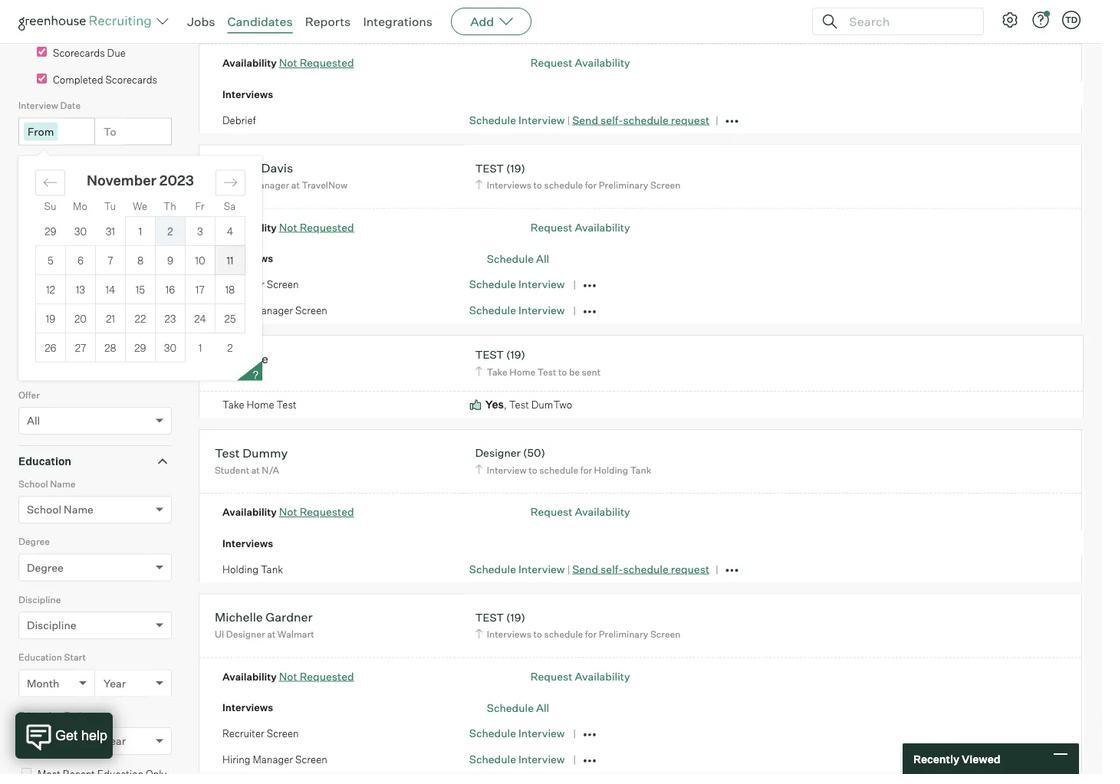 Task type: locate. For each thing, give the bounding box(es) containing it.
at left 'n/a' at left bottom
[[251, 465, 260, 476]]

1 vertical spatial designer
[[475, 447, 521, 460]]

0 vertical spatial 29 button
[[36, 217, 66, 246]]

degree up discipline element
[[27, 561, 64, 575]]

2 vertical spatial status
[[51, 299, 84, 312]]

1 vertical spatial recruiter screen
[[222, 728, 299, 740]]

0 vertical spatial school name
[[18, 478, 76, 490]]

education left start
[[18, 652, 62, 664]]

status down mo
[[68, 216, 96, 227]]

1 vertical spatial 2
[[227, 342, 233, 354]]

2 recruiter from the top
[[222, 728, 265, 740]]

availability not requested down walmart at the left of the page
[[222, 670, 354, 684]]

2 hiring from the top
[[222, 754, 251, 766]]

interview inside designer (50) interview to schedule for holding tank
[[487, 465, 527, 476]]

29 button down 22 button
[[126, 334, 155, 362]]

3 request availability from the top
[[531, 506, 630, 519]]

manager for davis
[[253, 304, 293, 317]]

0 vertical spatial test (19) interviews to schedule for preliminary screen
[[475, 162, 681, 191]]

1 vertical spatial 30
[[164, 342, 177, 354]]

1 horizontal spatial 29
[[135, 342, 146, 354]]

move forward to switch to the next month. image
[[223, 175, 238, 190]]

29
[[45, 225, 56, 237], [135, 342, 146, 354]]

degree down school name element
[[18, 536, 50, 548]]

schedule all for michelle gardner
[[487, 701, 549, 715]]

1 send from the top
[[572, 113, 598, 127]]

1 vertical spatial send self-schedule request link
[[572, 563, 710, 576]]

2 request from the top
[[671, 563, 710, 576]]

scorecards up completed
[[53, 47, 105, 59]]

2 request from the top
[[531, 221, 573, 234]]

1 vertical spatial schedule all link
[[487, 701, 549, 715]]

school name
[[18, 478, 76, 490], [27, 503, 94, 517]]

1 schedule interview | send self-schedule request from the top
[[469, 113, 710, 127]]

not requested button
[[279, 56, 354, 70], [279, 221, 354, 234], [279, 506, 354, 519], [279, 670, 354, 684]]

Most Recent Education Only checkbox
[[21, 769, 31, 775]]

test status up 19
[[27, 299, 84, 312]]

1 horizontal spatial 30 button
[[156, 334, 185, 362]]

to
[[104, 125, 116, 138]]

4 schedule interview from the top
[[469, 753, 565, 767]]

schedule interview link
[[469, 113, 565, 127], [469, 278, 565, 291], [469, 304, 565, 317], [469, 563, 565, 576], [469, 727, 565, 741], [469, 753, 565, 767]]

4 request from the top
[[531, 670, 573, 684]]

1 send self-schedule request link from the top
[[572, 113, 710, 127]]

availability not requested down 'n/a' at left bottom
[[222, 506, 354, 519]]

2 vertical spatial (19)
[[506, 611, 525, 625]]

test inside test (19) take home test to be sent
[[538, 366, 556, 378]]

take up "yes"
[[487, 366, 508, 378]]

Completed Scorecards checkbox
[[37, 74, 47, 84]]

3 schedule interview from the top
[[469, 727, 565, 741]]

2 requested from the top
[[300, 221, 354, 234]]

student
[[215, 465, 249, 476]]

1 vertical spatial name
[[64, 503, 94, 517]]

not requested button down walmart at the left of the page
[[279, 670, 354, 684]]

1 year from the top
[[104, 677, 126, 691]]

1 self- from the top
[[601, 113, 623, 127]]

0 horizontal spatial scorecards
[[53, 47, 105, 59]]

30 button down 23 button on the left of page
[[156, 334, 185, 362]]

12
[[46, 284, 55, 296]]

interview to schedule for debrief link
[[473, 14, 630, 28]]

4 schedule interview link from the top
[[469, 563, 565, 576]]

1 vertical spatial 1
[[199, 342, 202, 354]]

4 not from the top
[[279, 670, 297, 684]]

sent
[[582, 366, 601, 378]]

1 interviews to schedule for preliminary screen link from the top
[[473, 178, 685, 193]]

recruiter screen for patricia
[[222, 278, 299, 291]]

designer left (50)
[[475, 447, 521, 460]]

31
[[106, 225, 115, 237]]

0 vertical spatial (19)
[[506, 162, 525, 175]]

1 recruiter from the top
[[222, 278, 265, 291]]

2 hiring manager screen from the top
[[222, 754, 327, 766]]

4 request availability button from the top
[[531, 670, 630, 684]]

manager
[[251, 180, 289, 191], [253, 304, 293, 317], [253, 754, 293, 766]]

0 horizontal spatial home
[[247, 399, 274, 411]]

0 horizontal spatial debrief
[[222, 114, 256, 126]]

education
[[18, 455, 71, 468], [18, 652, 62, 664], [18, 710, 62, 722]]

3 not from the top
[[279, 506, 297, 519]]

0 vertical spatial 30 button
[[66, 217, 96, 246]]

1 vertical spatial recruiter
[[222, 728, 265, 740]]

yes
[[485, 398, 504, 412]]

2 request availability from the top
[[531, 221, 630, 234]]

status for all
[[68, 216, 96, 227]]

2 request availability button from the top
[[531, 221, 630, 234]]

4 not requested button from the top
[[279, 670, 354, 684]]

1 | from the top
[[567, 114, 570, 126]]

add button
[[451, 8, 532, 35]]

0 vertical spatial education
[[18, 455, 71, 468]]

td button
[[1059, 8, 1084, 32]]

3 request availability button from the top
[[531, 506, 630, 519]]

2 month from the top
[[27, 735, 59, 748]]

24
[[194, 313, 206, 325]]

2 for top 2 button
[[168, 225, 173, 238]]

month down education end at the bottom
[[27, 735, 59, 748]]

at down davis
[[291, 180, 300, 191]]

availability not requested down ux designer at virtuetech
[[222, 56, 354, 70]]

for inside designer (50) interview to schedule for holding tank
[[580, 465, 592, 476]]

1 vertical spatial test
[[475, 348, 504, 362]]

1 vertical spatial manager
[[253, 304, 293, 317]]

0 horizontal spatial 29
[[45, 225, 56, 237]]

year for education end
[[104, 735, 126, 748]]

candidates
[[227, 14, 293, 29]]

interviewer
[[18, 158, 67, 169], [27, 183, 83, 196]]

availability not requested for davis
[[222, 221, 354, 234]]

1 vertical spatial self-
[[601, 563, 623, 576]]

school name element
[[18, 477, 172, 535]]

1 vertical spatial year
[[104, 735, 126, 748]]

for
[[580, 15, 592, 27], [585, 180, 597, 191], [580, 465, 592, 476], [585, 629, 597, 641]]

schedule all
[[487, 252, 549, 265], [487, 701, 549, 715]]

14
[[106, 284, 115, 296]]

0 vertical spatial hiring
[[222, 304, 251, 317]]

to for michelle gardner
[[533, 629, 542, 641]]

offer
[[18, 389, 40, 401]]

0 vertical spatial 1
[[139, 225, 142, 238]]

1 vertical spatial preliminary
[[599, 629, 648, 641]]

request for michelle gardner
[[531, 670, 573, 684]]

at down michelle gardner link
[[267, 629, 276, 641]]

request availability button for dummy
[[531, 506, 630, 519]]

offer element
[[18, 388, 172, 446]]

availability not requested down patricia davis product manager at travelnow
[[222, 221, 354, 234]]

1 vertical spatial school
[[27, 503, 61, 517]]

22
[[135, 313, 146, 325]]

(19) inside test (19) take home test to be sent
[[506, 348, 525, 362]]

3 requested from the top
[[300, 506, 354, 519]]

schedule all link
[[487, 252, 549, 265], [487, 701, 549, 715]]

0 vertical spatial status
[[68, 216, 96, 227]]

interviewer up su on the left
[[27, 183, 83, 196]]

Scorecards Due checkbox
[[37, 47, 47, 57]]

0 vertical spatial hiring manager screen
[[222, 304, 327, 317]]

not requested button down 'n/a' at left bottom
[[279, 506, 354, 519]]

0 horizontal spatial 1
[[139, 225, 142, 238]]

schedule interview | send self-schedule request
[[469, 113, 710, 127], [469, 563, 710, 576]]

at left the virtuetech
[[271, 15, 280, 27]]

education for education end
[[18, 710, 62, 722]]

1 test from the top
[[475, 162, 504, 175]]

request
[[671, 113, 710, 127], [671, 563, 710, 576]]

3 (19) from the top
[[506, 611, 525, 625]]

request availability button
[[531, 56, 630, 70], [531, 221, 630, 234], [531, 506, 630, 519], [531, 670, 630, 684]]

1 education from the top
[[18, 455, 71, 468]]

1 vertical spatial test (19) interviews to schedule for preliminary screen
[[475, 611, 681, 641]]

holding
[[594, 465, 628, 476], [222, 563, 259, 576]]

2 test (19) interviews to schedule for preliminary screen from the top
[[475, 611, 681, 641]]

2 not from the top
[[279, 221, 297, 234]]

test left 12
[[18, 274, 37, 285]]

2 left doe
[[227, 342, 233, 354]]

test
[[475, 162, 504, 175], [475, 348, 504, 362], [475, 611, 504, 625]]

1 schedule all from the top
[[487, 252, 549, 265]]

30 down mo
[[74, 225, 87, 237]]

1 request availability button from the top
[[531, 56, 630, 70]]

1 schedule interview from the top
[[469, 278, 565, 291]]

patricia davis product manager at travelnow
[[215, 160, 348, 191]]

2 send from the top
[[572, 563, 598, 576]]

1 vertical spatial scorecards
[[105, 74, 157, 86]]

1 horizontal spatial 2
[[227, 342, 233, 354]]

2 vertical spatial education
[[18, 710, 62, 722]]

29 button down su on the left
[[36, 217, 66, 246]]

not down walmart at the left of the page
[[279, 670, 297, 684]]

schedule all link for patricia davis
[[487, 252, 549, 265]]

designer (50) interview to schedule for holding tank
[[475, 447, 652, 476]]

1 vertical spatial hiring
[[222, 754, 251, 766]]

0 vertical spatial interviews to schedule for preliminary screen link
[[473, 178, 685, 193]]

1 vertical spatial send
[[572, 563, 598, 576]]

test left be
[[538, 366, 556, 378]]

1 horizontal spatial holding
[[594, 465, 628, 476]]

education start
[[18, 652, 86, 664]]

1
[[139, 225, 142, 238], [199, 342, 202, 354]]

1 horizontal spatial 1 button
[[186, 334, 215, 363]]

4 request availability from the top
[[531, 670, 630, 684]]

3 request from the top
[[531, 506, 573, 519]]

2 button down th
[[156, 217, 185, 246]]

1 vertical spatial month
[[27, 735, 59, 748]]

schedule interview for 4th schedule interview link from the bottom
[[469, 304, 565, 317]]

1 down 24 button
[[199, 342, 202, 354]]

11
[[227, 254, 234, 267]]

interview
[[487, 15, 527, 27], [18, 100, 58, 111], [519, 113, 565, 127], [519, 278, 565, 291], [519, 304, 565, 317], [487, 465, 527, 476], [519, 563, 565, 576], [519, 727, 565, 741], [519, 753, 565, 767]]

1 button
[[126, 217, 155, 246], [186, 334, 215, 363]]

23
[[165, 313, 176, 325]]

manager for gardner
[[253, 754, 293, 766]]

5 schedule interview link from the top
[[469, 727, 565, 741]]

not requested button down travelnow
[[279, 221, 354, 234]]

0 vertical spatial month
[[27, 677, 59, 691]]

scorecards down due
[[105, 74, 157, 86]]

0 vertical spatial test status
[[18, 274, 67, 285]]

not requested button down 'reports' link
[[279, 56, 354, 70]]

schedule all link for michelle gardner
[[487, 701, 549, 715]]

tank
[[630, 465, 652, 476], [261, 563, 283, 576]]

status down the 5
[[39, 274, 67, 285]]

hiring manager screen
[[222, 304, 327, 317], [222, 754, 327, 766]]

status up the 20
[[51, 299, 84, 312]]

1 schedule interview link from the top
[[469, 113, 565, 127]]

1 vertical spatial interviews to schedule for preliminary screen link
[[473, 628, 685, 642]]

recruiter for patricia
[[222, 278, 265, 291]]

test status down the 5
[[18, 274, 67, 285]]

not down 'n/a' at left bottom
[[279, 506, 297, 519]]

walmart
[[278, 629, 314, 641]]

1 vertical spatial 2 button
[[215, 334, 245, 363]]

2 schedule all link from the top
[[487, 701, 549, 715]]

test up 19
[[27, 299, 49, 312]]

test right ,
[[509, 399, 529, 411]]

request availability
[[531, 56, 630, 70], [531, 221, 630, 234], [531, 506, 630, 519], [531, 670, 630, 684]]

test inside test dummy student at n/a
[[215, 445, 240, 461]]

to for test dummy
[[529, 465, 537, 476]]

1 horizontal spatial debrief
[[594, 15, 626, 27]]

30 button down mo
[[66, 217, 96, 246]]

completed scorecards
[[53, 74, 157, 86]]

1 down we
[[139, 225, 142, 238]]

0 vertical spatial debrief
[[594, 15, 626, 27]]

home down ?
[[247, 399, 274, 411]]

Scheduled checkbox
[[37, 20, 47, 30]]

0 vertical spatial manager
[[251, 180, 289, 191]]

|
[[567, 114, 570, 126], [567, 564, 570, 576]]

schedule all for patricia davis
[[487, 252, 549, 265]]

test status
[[18, 274, 67, 285], [27, 299, 84, 312]]

1 vertical spatial take
[[222, 399, 245, 411]]

year for education start
[[104, 677, 126, 691]]

1 hiring manager screen from the top
[[222, 304, 327, 317]]

29 button
[[36, 217, 66, 246], [126, 334, 155, 362]]

2 (19) from the top
[[506, 348, 525, 362]]

not down ux designer at virtuetech
[[279, 56, 297, 70]]

self- for holding tank
[[601, 563, 623, 576]]

1 horizontal spatial 29 button
[[126, 334, 155, 362]]

17 button
[[186, 276, 215, 304]]

2 interviews to schedule for preliminary screen link from the top
[[473, 628, 685, 642]]

0 vertical spatial schedule all link
[[487, 252, 549, 265]]

to
[[529, 15, 537, 27], [533, 180, 542, 191], [558, 366, 567, 378], [529, 465, 537, 476], [533, 629, 542, 641]]

30
[[74, 225, 87, 237], [164, 342, 177, 354]]

2 down th
[[168, 225, 173, 238]]

2 recruiter screen from the top
[[222, 728, 299, 740]]

3 schedule interview link from the top
[[469, 304, 565, 317]]

2 | from the top
[[567, 564, 570, 576]]

discipline element
[[18, 593, 172, 651]]

0 vertical spatial 2
[[168, 225, 173, 238]]

1 preliminary from the top
[[599, 180, 648, 191]]

1 button down we
[[126, 217, 155, 246]]

for for gardner
[[585, 629, 597, 641]]

designer right the ux
[[230, 15, 269, 27]]

viewed
[[962, 753, 1001, 766]]

self- for debrief
[[601, 113, 623, 127]]

yes , test dumtwo
[[485, 398, 572, 412]]

0 vertical spatial school
[[18, 478, 48, 490]]

test up student
[[215, 445, 240, 461]]

0 horizontal spatial 2
[[168, 225, 173, 238]]

interviewer element
[[18, 156, 172, 214]]

holding tank
[[222, 563, 283, 576]]

name up degree element
[[64, 503, 94, 517]]

4 availability not requested from the top
[[222, 670, 354, 684]]

home up yes , test dumtwo at the bottom of the page
[[510, 366, 536, 378]]

(19) for patricia davis
[[506, 162, 525, 175]]

0 vertical spatial schedule interview | send self-schedule request
[[469, 113, 710, 127]]

availability not requested
[[222, 56, 354, 70], [222, 221, 354, 234], [222, 506, 354, 519], [222, 670, 354, 684]]

1 requested from the top
[[300, 56, 354, 70]]

29 down su on the left
[[45, 225, 56, 237]]

hiring for michelle
[[222, 754, 251, 766]]

0 vertical spatial test
[[475, 162, 504, 175]]

4 requested from the top
[[300, 670, 354, 684]]

2
[[168, 225, 173, 238], [227, 342, 233, 354]]

education for education
[[18, 455, 71, 468]]

2 schedule interview from the top
[[469, 304, 565, 317]]

interviewer up move backward to switch to the previous month. "image"
[[18, 158, 67, 169]]

not
[[279, 56, 297, 70], [279, 221, 297, 234], [279, 506, 297, 519], [279, 670, 297, 684]]

schedule interview link for product manager at travelnow
[[469, 278, 565, 291]]

home
[[510, 366, 536, 378], [247, 399, 274, 411]]

2 self- from the top
[[601, 563, 623, 576]]

2 vertical spatial test
[[475, 611, 504, 625]]

name down offer element
[[50, 478, 76, 490]]

self-
[[601, 113, 623, 127], [601, 563, 623, 576]]

1 vertical spatial (19)
[[506, 348, 525, 362]]

hiring for patricia
[[222, 304, 251, 317]]

0 vertical spatial 2 button
[[156, 217, 185, 246]]

1 vertical spatial status
[[39, 274, 67, 285]]

all
[[27, 241, 40, 254], [536, 252, 549, 265], [27, 414, 40, 428], [536, 701, 549, 715]]

0 horizontal spatial 1 button
[[126, 217, 155, 246]]

interviews to schedule for preliminary screen link for davis
[[473, 178, 685, 193]]

2 preliminary from the top
[[599, 629, 648, 641]]

integrations
[[363, 14, 433, 29]]

test left score
[[18, 332, 37, 343]]

education left end
[[18, 710, 62, 722]]

| for debrief
[[567, 114, 570, 126]]

1 not requested button from the top
[[279, 56, 354, 70]]

send for debrief
[[572, 113, 598, 127]]

send
[[572, 113, 598, 127], [572, 563, 598, 576]]

take down ? button
[[222, 399, 245, 411]]

end
[[64, 710, 81, 722]]

recently
[[914, 753, 960, 766]]

1 recruiter screen from the top
[[222, 278, 299, 291]]

0 vertical spatial schedule all
[[487, 252, 549, 265]]

2 test from the top
[[475, 348, 504, 362]]

1 request from the top
[[531, 56, 573, 70]]

3 not requested button from the top
[[279, 506, 354, 519]]

requested for dummy
[[300, 506, 354, 519]]

recruiter screen
[[222, 278, 299, 291], [222, 728, 299, 740]]

1 vertical spatial hiring manager screen
[[222, 754, 327, 766]]

0 vertical spatial preliminary
[[599, 180, 648, 191]]

0 horizontal spatial 29 button
[[36, 217, 66, 246]]

month for start
[[27, 677, 59, 691]]

move backward to switch to the previous month. image
[[43, 175, 58, 190]]

2 education from the top
[[18, 652, 62, 664]]

0 horizontal spatial tank
[[261, 563, 283, 576]]

2 for right 2 button
[[227, 342, 233, 354]]

0 vertical spatial self-
[[601, 113, 623, 127]]

1 request availability from the top
[[531, 56, 630, 70]]

1 vertical spatial schedule all
[[487, 701, 549, 715]]

1 vertical spatial holding
[[222, 563, 259, 576]]

request availability for michelle gardner
[[531, 670, 630, 684]]

2 button left doe
[[215, 334, 245, 363]]

1 vertical spatial school name
[[27, 503, 94, 517]]

debrief inside interview to schedule for debrief link
[[594, 15, 626, 27]]

8 button
[[126, 246, 155, 275]]

2 schedule all from the top
[[487, 701, 549, 715]]

(19)
[[506, 162, 525, 175], [506, 348, 525, 362], [506, 611, 525, 625]]

hiring manager screen for davis
[[222, 304, 327, 317]]

0 vertical spatial take
[[487, 366, 508, 378]]

test (19) interviews to schedule for preliminary screen for gardner
[[475, 611, 681, 641]]

hiring manager screen for gardner
[[222, 754, 327, 766]]

availability status element
[[18, 214, 172, 272]]

2 not requested button from the top
[[279, 221, 354, 234]]

not down patricia davis product manager at travelnow
[[279, 221, 297, 234]]

1 vertical spatial education
[[18, 652, 62, 664]]

education up school name element
[[18, 455, 71, 468]]

3 availability not requested from the top
[[222, 506, 354, 519]]

7 button
[[96, 246, 125, 275]]

0 horizontal spatial 2 button
[[156, 217, 185, 246]]

1 (19) from the top
[[506, 162, 525, 175]]

2 availability not requested from the top
[[222, 221, 354, 234]]

1 hiring from the top
[[222, 304, 251, 317]]

request for test dummy
[[531, 506, 573, 519]]

29 down 22 button
[[135, 342, 146, 354]]

18 button
[[216, 276, 245, 304]]

6 schedule interview link from the top
[[469, 753, 565, 767]]

1 request from the top
[[671, 113, 710, 127]]

test (19) interviews to schedule for preliminary screen
[[475, 162, 681, 191], [475, 611, 681, 641]]

30 down 23 button on the left of page
[[164, 342, 177, 354]]

0 vertical spatial recruiter
[[222, 278, 265, 291]]

3 test from the top
[[475, 611, 504, 625]]

1 vertical spatial request
[[671, 563, 710, 576]]

1 horizontal spatial home
[[510, 366, 536, 378]]

product
[[215, 180, 249, 191]]

2 schedule interview | send self-schedule request from the top
[[469, 563, 710, 576]]

1 test (19) interviews to schedule for preliminary screen from the top
[[475, 162, 681, 191]]

1 month from the top
[[27, 677, 59, 691]]

2 schedule interview link from the top
[[469, 278, 565, 291]]

0 vertical spatial name
[[50, 478, 76, 490]]

schedule interview link for student at n/a
[[469, 563, 565, 576]]

0 vertical spatial scorecards
[[53, 47, 105, 59]]

schedule interview | send self-schedule request for debrief
[[469, 113, 710, 127]]

0 vertical spatial request
[[671, 113, 710, 127]]

2 year from the top
[[104, 735, 126, 748]]

month down education start
[[27, 677, 59, 691]]

take inside test (19) take home test to be sent
[[487, 366, 508, 378]]

interviews to schedule for preliminary screen link
[[473, 178, 685, 193], [473, 628, 685, 642]]

0 vertical spatial recruiter screen
[[222, 278, 299, 291]]

to inside designer (50) interview to schedule for holding tank
[[529, 465, 537, 476]]

november 2023
[[87, 172, 194, 189]]

1 horizontal spatial 1
[[199, 342, 202, 354]]

0 vertical spatial send
[[572, 113, 598, 127]]

4 button
[[216, 217, 245, 246]]

1 button down 24 button
[[186, 334, 215, 363]]

designer down michelle
[[226, 629, 265, 641]]

interviews
[[222, 88, 273, 100], [487, 180, 531, 191], [222, 253, 273, 265], [222, 537, 273, 550], [487, 629, 531, 641], [222, 702, 273, 714]]

1 schedule all link from the top
[[487, 252, 549, 265]]

2 send self-schedule request link from the top
[[572, 563, 710, 576]]

degree element
[[18, 535, 172, 593]]

test (19) interviews to schedule for preliminary screen for davis
[[475, 162, 681, 191]]

at inside the michelle gardner ui designer at walmart
[[267, 629, 276, 641]]

requested
[[300, 56, 354, 70], [300, 221, 354, 234], [300, 506, 354, 519], [300, 670, 354, 684]]

3 education from the top
[[18, 710, 62, 722]]

0 vertical spatial year
[[104, 677, 126, 691]]

availability inside availability status element
[[18, 216, 66, 227]]

date
[[60, 100, 81, 111]]



Task type: vqa. For each thing, say whether or not it's contained in the screenshot.
Filters
no



Task type: describe. For each thing, give the bounding box(es) containing it.
from
[[28, 125, 54, 138]]

th
[[164, 200, 176, 213]]

not requested button for patricia davis
[[279, 221, 354, 234]]

0 vertical spatial 30
[[74, 225, 87, 237]]

17
[[196, 284, 205, 296]]

1 vertical spatial 29 button
[[126, 334, 155, 362]]

0 horizontal spatial take
[[222, 399, 245, 411]]

manager inside patricia davis product manager at travelnow
[[251, 180, 289, 191]]

3 button
[[186, 217, 215, 246]]

availability not requested for gardner
[[222, 670, 354, 684]]

1 vertical spatial 30 button
[[156, 334, 185, 362]]

scorecards due
[[53, 47, 126, 59]]

education for education start
[[18, 652, 62, 664]]

2023
[[159, 172, 194, 189]]

25
[[224, 313, 236, 325]]

16
[[166, 284, 175, 296]]

request availability button for davis
[[531, 221, 630, 234]]

due
[[107, 47, 126, 59]]

all inside offer element
[[27, 414, 40, 428]]

3
[[197, 225, 203, 238]]

add
[[470, 14, 494, 29]]

0 vertical spatial 1 button
[[126, 217, 155, 246]]

preliminary for michelle gardner
[[599, 629, 648, 641]]

dummy
[[243, 445, 288, 461]]

1 vertical spatial test status
[[27, 299, 84, 312]]

6
[[77, 254, 84, 267]]

take home test
[[222, 399, 297, 411]]

test for patricia davis
[[475, 162, 504, 175]]

recruiter screen for michelle
[[222, 728, 299, 740]]

23 button
[[156, 305, 185, 333]]

18
[[225, 284, 235, 296]]

1 vertical spatial discipline
[[27, 619, 76, 633]]

28 button
[[96, 334, 125, 362]]

send for holding tank
[[572, 563, 598, 576]]

19 button
[[36, 305, 65, 333]]

21
[[106, 313, 115, 325]]

27 button
[[66, 334, 95, 362]]

10 button
[[186, 246, 215, 275]]

virtuetech
[[282, 15, 329, 27]]

michelle gardner link
[[215, 610, 313, 628]]

recruiter for michelle
[[222, 728, 265, 740]]

1 vertical spatial degree
[[27, 561, 64, 575]]

20
[[74, 313, 87, 325]]

1 not from the top
[[279, 56, 297, 70]]

25 button
[[216, 305, 245, 333]]

schedule interview for ui designer at walmart's schedule interview link
[[469, 727, 565, 741]]

1 vertical spatial debrief
[[222, 114, 256, 126]]

for for dummy
[[580, 465, 592, 476]]

1 horizontal spatial 2 button
[[215, 334, 245, 363]]

14 button
[[96, 276, 125, 304]]

1 availability not requested from the top
[[222, 56, 354, 70]]

jobs link
[[187, 14, 215, 29]]

| for holding tank
[[567, 564, 570, 576]]

preliminary for patricia davis
[[599, 180, 648, 191]]

status for test status
[[39, 274, 67, 285]]

not for gardner
[[279, 670, 297, 684]]

11 button
[[216, 246, 245, 275]]

9 button
[[156, 246, 185, 275]]

education end
[[18, 710, 81, 722]]

request availability for test dummy
[[531, 506, 630, 519]]

requested for davis
[[300, 221, 354, 234]]

13 button
[[66, 276, 95, 304]]

send self-schedule request link for debrief
[[572, 113, 710, 127]]

interview to schedule for debrief
[[487, 15, 626, 27]]

not requested button for test dummy
[[279, 506, 354, 519]]

Search text field
[[845, 10, 970, 33]]

request for patricia davis
[[531, 221, 573, 234]]

home inside test (19) take home test to be sent
[[510, 366, 536, 378]]

doe
[[245, 351, 268, 366]]

holding inside designer (50) interview to schedule for holding tank
[[594, 465, 628, 476]]

0 vertical spatial degree
[[18, 536, 50, 548]]

all inside availability status element
[[27, 241, 40, 254]]

yes image
[[469, 398, 482, 413]]

request availability button for gardner
[[531, 670, 630, 684]]

take home test to be sent link
[[473, 365, 605, 379]]

request availability for patricia davis
[[531, 221, 630, 234]]

requested for gardner
[[300, 670, 354, 684]]

28
[[105, 342, 116, 354]]

request for debrief
[[671, 113, 710, 127]]

schedule inside designer (50) interview to schedule for holding tank
[[539, 465, 578, 476]]

interviews to schedule for preliminary screen link for gardner
[[473, 628, 685, 642]]

month for end
[[27, 735, 59, 748]]

test inside yes , test dumtwo
[[509, 399, 529, 411]]

we
[[133, 200, 147, 213]]

designer inside the michelle gardner ui designer at walmart
[[226, 629, 265, 641]]

gardner
[[266, 610, 313, 625]]

10
[[195, 254, 205, 267]]

send self-schedule request link for holding tank
[[572, 563, 710, 576]]

jane
[[215, 351, 243, 366]]

0 vertical spatial designer
[[230, 15, 269, 27]]

for for davis
[[585, 180, 597, 191]]

jane doe link
[[215, 351, 268, 369]]

5
[[48, 254, 54, 267]]

1 horizontal spatial scorecards
[[105, 74, 157, 86]]

test status element
[[18, 272, 172, 330]]

not requested button for michelle gardner
[[279, 670, 354, 684]]

configure image
[[1001, 11, 1019, 29]]

,
[[504, 399, 507, 411]]

scheduled
[[53, 20, 102, 32]]

(50)
[[523, 447, 545, 460]]

schedule interview for 6th schedule interview link from the top
[[469, 753, 565, 767]]

not for dummy
[[279, 506, 297, 519]]

availability not requested for dummy
[[222, 506, 354, 519]]

ux
[[215, 15, 228, 27]]

test dummy link
[[215, 445, 288, 463]]

8
[[137, 254, 144, 267]]

greenhouse recruiting image
[[18, 12, 156, 31]]

1 vertical spatial 1 button
[[186, 334, 215, 363]]

0 vertical spatial 29
[[45, 225, 56, 237]]

start
[[64, 652, 86, 664]]

test up dummy
[[277, 399, 297, 411]]

candidates link
[[227, 14, 293, 29]]

to for patricia davis
[[533, 180, 542, 191]]

test inside test (19) take home test to be sent
[[475, 348, 504, 362]]

at inside patricia davis product manager at travelnow
[[291, 180, 300, 191]]

jobs
[[187, 14, 215, 29]]

0 horizontal spatial holding
[[222, 563, 259, 576]]

schedule interview | send self-schedule request for holding tank
[[469, 563, 710, 576]]

jane doe
[[215, 351, 268, 366]]

su
[[44, 200, 56, 213]]

td
[[1065, 15, 1078, 25]]

1 horizontal spatial 30
[[164, 342, 177, 354]]

schedule interview for schedule interview link associated with product manager at travelnow
[[469, 278, 565, 291]]

availability status
[[18, 216, 96, 227]]

sa
[[224, 200, 236, 213]]

test score
[[18, 332, 64, 343]]

31 button
[[96, 217, 125, 246]]

tank inside designer (50) interview to schedule for holding tank
[[630, 465, 652, 476]]

td button
[[1062, 11, 1081, 29]]

to inside test (19) take home test to be sent
[[558, 366, 567, 378]]

reports
[[305, 14, 351, 29]]

dumtwo
[[531, 399, 572, 411]]

0 vertical spatial interviewer
[[18, 158, 67, 169]]

ux designer at virtuetech
[[215, 15, 329, 27]]

reports link
[[305, 14, 351, 29]]

november
[[87, 172, 157, 189]]

schedule interview link for ui designer at walmart
[[469, 727, 565, 741]]

patricia
[[215, 160, 259, 176]]

test for michelle gardner
[[475, 611, 504, 625]]

1 vertical spatial home
[[247, 399, 274, 411]]

not for davis
[[279, 221, 297, 234]]

26 button
[[36, 334, 65, 362]]

1 vertical spatial interviewer
[[27, 183, 83, 196]]

be
[[569, 366, 580, 378]]

0 vertical spatial discipline
[[18, 594, 61, 606]]

designer inside designer (50) interview to schedule for holding tank
[[475, 447, 521, 460]]

12 button
[[36, 276, 65, 304]]

recently viewed
[[914, 753, 1001, 766]]

4
[[227, 225, 233, 238]]

request for holding tank
[[671, 563, 710, 576]]

(19) for michelle gardner
[[506, 611, 525, 625]]

november 2023 region
[[18, 156, 716, 392]]

schedule interview link for ux designer at virtuetech
[[469, 113, 565, 127]]

travelnow
[[302, 180, 348, 191]]

21 button
[[96, 305, 125, 333]]

interview date
[[18, 100, 81, 111]]

at inside test dummy student at n/a
[[251, 465, 260, 476]]

6 button
[[66, 246, 95, 275]]

test (19) take home test to be sent
[[475, 348, 601, 378]]

13
[[76, 284, 85, 296]]

1 vertical spatial tank
[[261, 563, 283, 576]]

Score number field
[[99, 350, 172, 377]]

tu
[[104, 200, 116, 213]]



